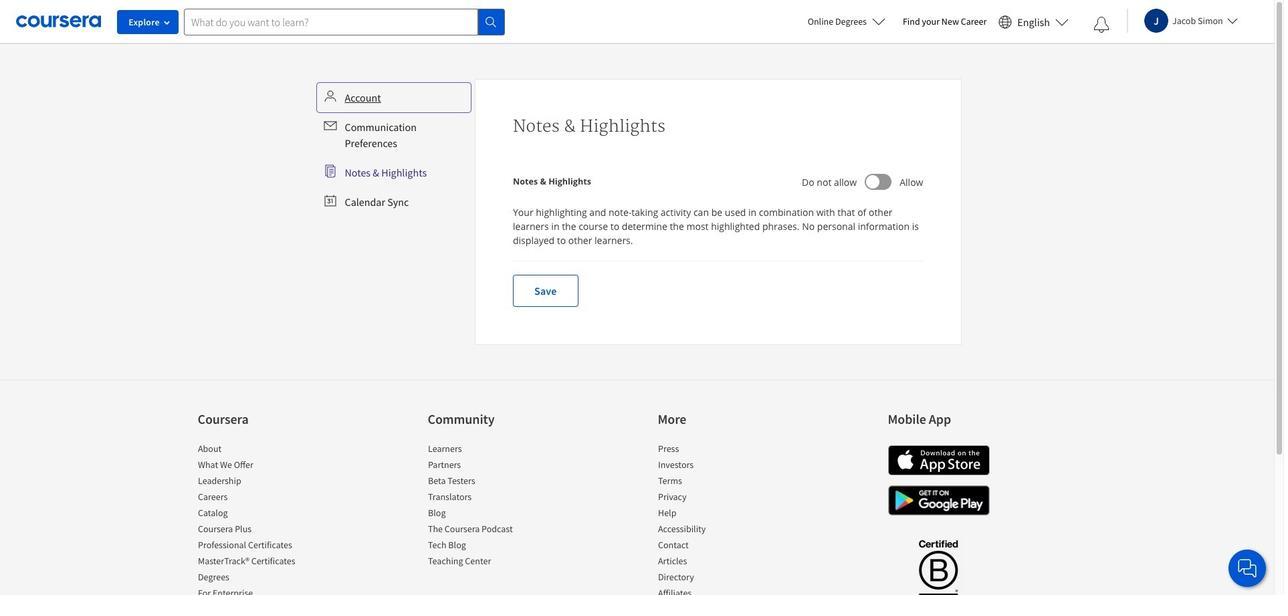 Task type: describe. For each thing, give the bounding box(es) containing it.
notes & highlights image
[[866, 175, 880, 189]]

coursera image
[[16, 11, 101, 32]]

notes & highlights switch
[[865, 174, 892, 190]]

do not allow notes & highlights element
[[513, 172, 591, 192]]

1 list from the left
[[198, 442, 311, 595]]

get it on google play image
[[888, 486, 990, 516]]

2 list from the left
[[428, 442, 541, 571]]



Task type: locate. For each thing, give the bounding box(es) containing it.
None search field
[[184, 8, 505, 35]]

menu
[[318, 84, 470, 215]]

download on the app store image
[[888, 445, 990, 476]]

list item
[[198, 442, 311, 458], [428, 442, 541, 458], [658, 442, 772, 458], [198, 458, 311, 474], [428, 458, 541, 474], [658, 458, 772, 474], [198, 474, 311, 490], [428, 474, 541, 490], [658, 474, 772, 490], [198, 490, 311, 506], [428, 490, 541, 506], [658, 490, 772, 506], [198, 506, 311, 522], [428, 506, 541, 522], [658, 506, 772, 522], [198, 522, 311, 538], [428, 522, 541, 538], [658, 522, 772, 538], [198, 538, 311, 555], [428, 538, 541, 555], [658, 538, 772, 555], [198, 555, 311, 571], [428, 555, 541, 571], [658, 555, 772, 571], [198, 571, 311, 587], [658, 571, 772, 587], [198, 587, 311, 595], [658, 587, 772, 595]]

3 list from the left
[[658, 442, 772, 595]]

list
[[198, 442, 311, 595], [428, 442, 541, 571], [658, 442, 772, 595]]

2 horizontal spatial list
[[658, 442, 772, 595]]

0 horizontal spatial list
[[198, 442, 311, 595]]

1 horizontal spatial list
[[428, 442, 541, 571]]

What do you want to learn? text field
[[184, 8, 478, 35]]

logo of certified b corporation image
[[911, 532, 966, 595]]



Task type: vqa. For each thing, say whether or not it's contained in the screenshot.
list item
yes



